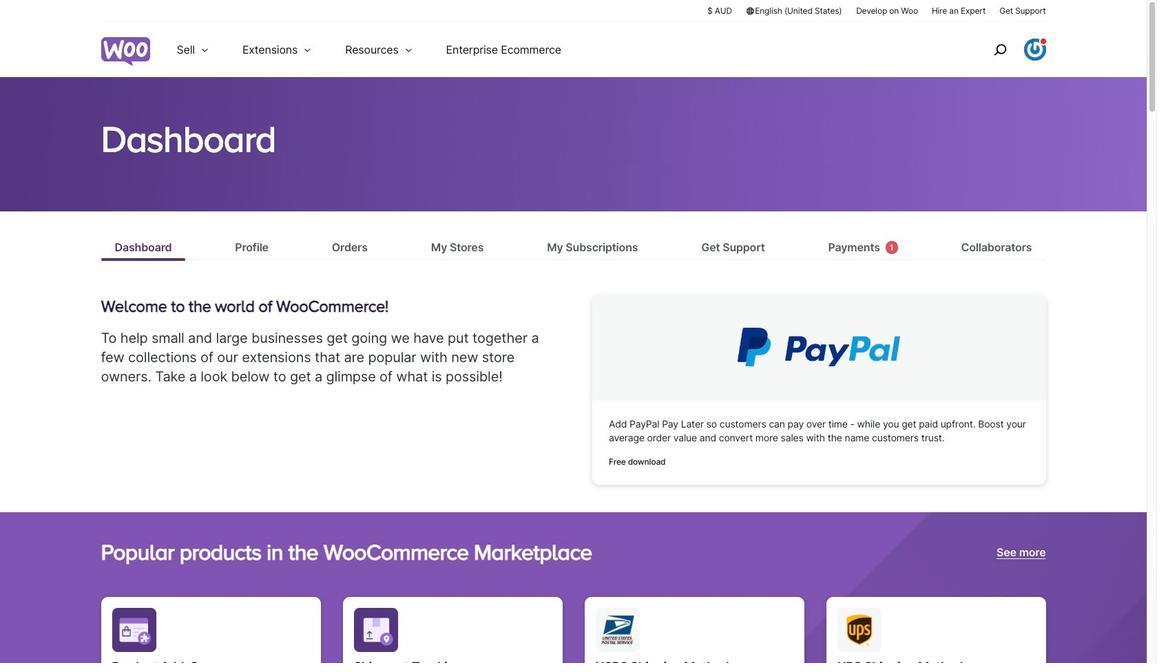 Task type: describe. For each thing, give the bounding box(es) containing it.
service navigation menu element
[[964, 27, 1046, 72]]

open account menu image
[[1024, 39, 1046, 61]]



Task type: vqa. For each thing, say whether or not it's contained in the screenshot.
checkbox
no



Task type: locate. For each thing, give the bounding box(es) containing it.
search image
[[989, 39, 1011, 61]]



